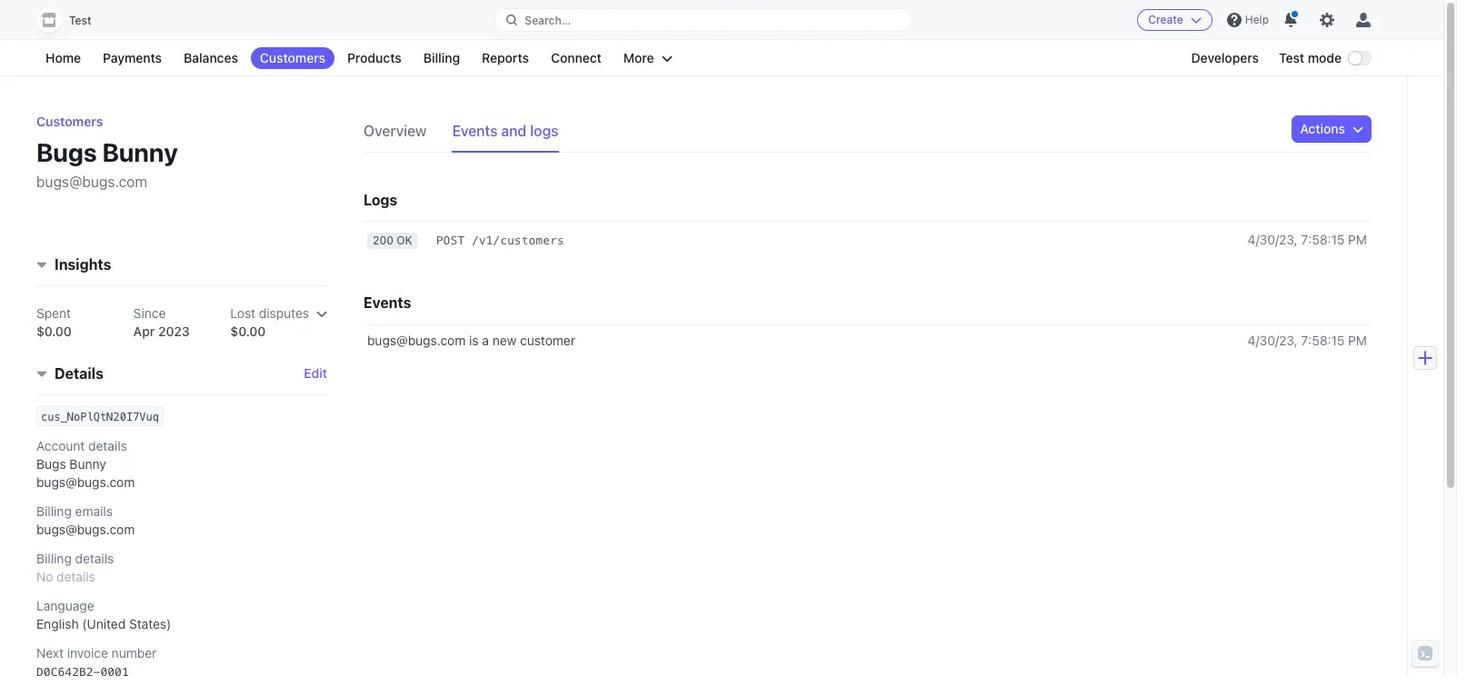 Task type: describe. For each thing, give the bounding box(es) containing it.
2 $0.00 from the left
[[230, 324, 266, 340]]

new
[[493, 333, 517, 348]]

0 horizontal spatial customers link
[[36, 114, 103, 129]]

1 $0.00 from the left
[[36, 324, 72, 340]]

svg image
[[1353, 124, 1364, 135]]

1 4/30/23, 7:58:15 pm from the top
[[1248, 232, 1368, 247]]

account
[[36, 439, 85, 454]]

1 horizontal spatial customers link
[[251, 47, 335, 69]]

more
[[624, 50, 655, 65]]

balances link
[[175, 47, 247, 69]]

spent
[[36, 306, 71, 321]]

1 4/30/23, from the top
[[1248, 232, 1298, 247]]

details button
[[29, 356, 104, 385]]

bugs inside customers bugs bunny bugs@bugs.com
[[36, 137, 97, 167]]

bunny inside account details bugs bunny bugs@bugs.com
[[69, 457, 106, 472]]

billing for billing emails bugs@bugs.com
[[36, 504, 72, 520]]

events and logs button
[[453, 116, 570, 153]]

spent $0.00
[[36, 306, 72, 340]]

next
[[36, 646, 64, 662]]

insights button
[[29, 247, 111, 276]]

customer
[[520, 333, 576, 348]]

states)
[[129, 617, 171, 633]]

test button
[[36, 7, 110, 33]]

insights
[[55, 257, 111, 273]]

cus_noplqtn20i7vuq button
[[41, 408, 159, 426]]

bugs inside account details bugs bunny bugs@bugs.com
[[36, 457, 66, 472]]

developers link
[[1183, 47, 1269, 69]]

bugs@bugs.com is a new customer link
[[364, 325, 1227, 357]]

is
[[469, 333, 479, 348]]

balances
[[184, 50, 238, 65]]

200
[[373, 234, 394, 247]]

customers for customers bugs bunny bugs@bugs.com
[[36, 114, 103, 129]]

search…
[[525, 13, 571, 27]]

lost disputes
[[230, 306, 309, 321]]

create
[[1149, 13, 1184, 26]]

developers
[[1192, 50, 1260, 65]]

2 vertical spatial details
[[57, 570, 95, 585]]

2 4/30/23, from the top
[[1248, 333, 1298, 348]]

invoice
[[67, 646, 108, 662]]

1 pm from the top
[[1349, 232, 1368, 247]]

bugs@bugs.com left is
[[367, 333, 466, 348]]

2023
[[158, 324, 190, 340]]

disputes
[[259, 306, 309, 321]]

products
[[347, 50, 402, 65]]

more button
[[615, 47, 682, 69]]

home link
[[36, 47, 90, 69]]

help
[[1246, 13, 1270, 26]]

no
[[36, 570, 53, 585]]

overview button
[[364, 116, 438, 153]]

actions button
[[1294, 116, 1372, 142]]

bugs@bugs.com is a new customer
[[367, 333, 576, 348]]

bugs@bugs.com inside customers bugs bunny bugs@bugs.com
[[36, 174, 147, 190]]

billing for billing
[[424, 50, 460, 65]]

Search… search field
[[496, 9, 912, 31]]

reports
[[482, 50, 529, 65]]

since
[[133, 306, 166, 321]]

details for bunny
[[88, 439, 127, 454]]



Task type: vqa. For each thing, say whether or not it's contained in the screenshot.
2nd 4/30/23, 7:58:15 PM from the bottom
yes



Task type: locate. For each thing, give the bounding box(es) containing it.
0 vertical spatial events
[[453, 123, 498, 139]]

a
[[482, 333, 489, 348]]

tab list
[[364, 116, 584, 153]]

logs
[[530, 123, 559, 139]]

test for test mode
[[1280, 50, 1305, 65]]

bunny inside customers bugs bunny bugs@bugs.com
[[102, 137, 178, 167]]

pm
[[1349, 232, 1368, 247], [1349, 333, 1368, 348]]

bugs@bugs.com up insights dropdown button
[[36, 174, 147, 190]]

0 vertical spatial pm
[[1349, 232, 1368, 247]]

4/30/23, 7:58:15 pm link
[[1241, 325, 1372, 357]]

test
[[69, 14, 91, 27], [1280, 50, 1305, 65]]

0 vertical spatial 7:58:15
[[1302, 232, 1346, 247]]

events
[[453, 123, 498, 139], [364, 295, 411, 311]]

0 horizontal spatial events
[[364, 295, 411, 311]]

details up language
[[57, 570, 95, 585]]

billing left reports
[[424, 50, 460, 65]]

1 vertical spatial billing
[[36, 504, 72, 520]]

0 vertical spatial 4/30/23,
[[1248, 232, 1298, 247]]

connect link
[[542, 47, 611, 69]]

events for events and logs
[[453, 123, 498, 139]]

1 vertical spatial 4/30/23, 7:58:15 pm
[[1248, 333, 1368, 348]]

1 horizontal spatial customers
[[260, 50, 326, 65]]

customers link down home link
[[36, 114, 103, 129]]

customers inside customers bugs bunny bugs@bugs.com
[[36, 114, 103, 129]]

details inside account details bugs bunny bugs@bugs.com
[[88, 439, 127, 454]]

logs
[[364, 192, 398, 208]]

0 horizontal spatial $0.00
[[36, 324, 72, 340]]

details
[[88, 439, 127, 454], [75, 552, 114, 567], [57, 570, 95, 585]]

customers
[[260, 50, 326, 65], [36, 114, 103, 129]]

details down cus_noplqtn20i7vuq
[[88, 439, 127, 454]]

2 bugs from the top
[[36, 457, 66, 472]]

1 vertical spatial customers
[[36, 114, 103, 129]]

1 vertical spatial 7:58:15
[[1302, 333, 1346, 348]]

and
[[502, 123, 527, 139]]

bunny
[[102, 137, 178, 167], [69, 457, 106, 472]]

language english (united states)
[[36, 599, 171, 633]]

7:58:15
[[1302, 232, 1346, 247], [1302, 333, 1346, 348]]

customers left products
[[260, 50, 326, 65]]

events and logs
[[453, 123, 559, 139]]

products link
[[338, 47, 411, 69]]

1 7:58:15 from the top
[[1302, 232, 1346, 247]]

0 vertical spatial 4/30/23, 7:58:15 pm
[[1248, 232, 1368, 247]]

bugs@bugs.com down emails
[[36, 522, 135, 538]]

test inside test button
[[69, 14, 91, 27]]

events down 200
[[364, 295, 411, 311]]

customers down home link
[[36, 114, 103, 129]]

1 vertical spatial bugs
[[36, 457, 66, 472]]

details
[[55, 366, 104, 382]]

billing details no details
[[36, 552, 114, 585]]

1 vertical spatial customers link
[[36, 114, 103, 129]]

details down billing emails bugs@bugs.com
[[75, 552, 114, 567]]

/v1/customers
[[472, 234, 564, 247]]

test up home
[[69, 14, 91, 27]]

events left and
[[453, 123, 498, 139]]

customers link
[[251, 47, 335, 69], [36, 114, 103, 129]]

0 vertical spatial billing
[[424, 50, 460, 65]]

1 horizontal spatial $0.00
[[230, 324, 266, 340]]

4/30/23, 7:58:15 pm
[[1248, 232, 1368, 247], [1248, 333, 1368, 348]]

200 ok
[[373, 234, 413, 247]]

mode
[[1309, 50, 1342, 65]]

since apr 2023
[[133, 306, 190, 340]]

1 bugs from the top
[[36, 137, 97, 167]]

1 vertical spatial 4/30/23,
[[1248, 333, 1298, 348]]

0 horizontal spatial customers
[[36, 114, 103, 129]]

post /v1/customers
[[436, 234, 564, 247]]

1 vertical spatial events
[[364, 295, 411, 311]]

bugs@bugs.com up emails
[[36, 475, 135, 491]]

1 vertical spatial pm
[[1349, 333, 1368, 348]]

0 vertical spatial test
[[69, 14, 91, 27]]

reports link
[[473, 47, 538, 69]]

1 vertical spatial test
[[1280, 50, 1305, 65]]

post
[[436, 234, 465, 247]]

customers link left products 'link'
[[251, 47, 335, 69]]

billing up no
[[36, 552, 72, 567]]

create button
[[1138, 9, 1213, 31]]

2 7:58:15 from the top
[[1302, 333, 1346, 348]]

apr
[[133, 324, 155, 340]]

overview
[[364, 123, 427, 139]]

english
[[36, 617, 79, 633]]

2 vertical spatial billing
[[36, 552, 72, 567]]

events for events
[[364, 295, 411, 311]]

tab list containing overview
[[364, 116, 584, 153]]

cus_noplqtn20i7vuq
[[41, 412, 159, 424]]

number
[[112, 646, 157, 662]]

language
[[36, 599, 94, 614]]

$0.00
[[36, 324, 72, 340], [230, 324, 266, 340]]

test for test
[[69, 14, 91, 27]]

bugs
[[36, 137, 97, 167], [36, 457, 66, 472]]

(united
[[82, 617, 126, 633]]

0 vertical spatial customers
[[260, 50, 326, 65]]

billing for billing details no details
[[36, 552, 72, 567]]

$0.00 down the 'lost'
[[230, 324, 266, 340]]

1 horizontal spatial events
[[453, 123, 498, 139]]

events inside events and logs button
[[453, 123, 498, 139]]

Search… text field
[[496, 9, 912, 31]]

notifications image
[[1284, 13, 1299, 27]]

connect
[[551, 50, 602, 65]]

1 vertical spatial details
[[75, 552, 114, 567]]

account details bugs bunny bugs@bugs.com
[[36, 439, 135, 491]]

ok
[[397, 234, 413, 247]]

home
[[45, 50, 81, 65]]

0 vertical spatial bunny
[[102, 137, 178, 167]]

billing inside 'link'
[[424, 50, 460, 65]]

bugs@bugs.com
[[36, 174, 147, 190], [367, 333, 466, 348], [36, 475, 135, 491], [36, 522, 135, 538]]

0 vertical spatial details
[[88, 439, 127, 454]]

test left mode
[[1280, 50, 1305, 65]]

edit button
[[304, 365, 327, 383]]

lost
[[230, 306, 256, 321]]

customers for customers
[[260, 50, 326, 65]]

details for details
[[75, 552, 114, 567]]

1 horizontal spatial test
[[1280, 50, 1305, 65]]

4/30/23,
[[1248, 232, 1298, 247], [1248, 333, 1298, 348]]

emails
[[75, 504, 113, 520]]

actions
[[1301, 121, 1346, 136]]

billing inside billing emails bugs@bugs.com
[[36, 504, 72, 520]]

payments
[[103, 50, 162, 65]]

test mode
[[1280, 50, 1342, 65]]

0 vertical spatial customers link
[[251, 47, 335, 69]]

2 4/30/23, 7:58:15 pm from the top
[[1248, 333, 1368, 348]]

2 pm from the top
[[1349, 333, 1368, 348]]

next invoice number
[[36, 646, 157, 662]]

1 vertical spatial bunny
[[69, 457, 106, 472]]

payments link
[[94, 47, 171, 69]]

customers bugs bunny bugs@bugs.com
[[36, 114, 178, 190]]

billing emails bugs@bugs.com
[[36, 504, 135, 538]]

edit
[[304, 366, 327, 382]]

$0.00 down spent
[[36, 324, 72, 340]]

billing link
[[415, 47, 469, 69]]

0 horizontal spatial test
[[69, 14, 91, 27]]

billing
[[424, 50, 460, 65], [36, 504, 72, 520], [36, 552, 72, 567]]

help button
[[1220, 5, 1277, 35]]

billing inside billing details no details
[[36, 552, 72, 567]]

0 vertical spatial bugs
[[36, 137, 97, 167]]

billing left emails
[[36, 504, 72, 520]]



